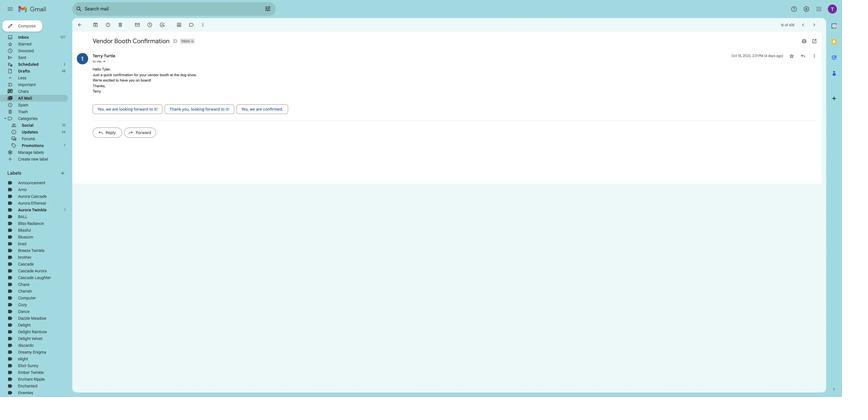 Task type: vqa. For each thing, say whether or not it's contained in the screenshot.
DOGS MANIPULATING TIME
no



Task type: describe. For each thing, give the bounding box(es) containing it.
enigma
[[33, 350, 46, 355]]

2:31 pm
[[752, 54, 764, 58]]

advanced search options image
[[262, 3, 274, 14]]

yes, for yes, we are confirmed.
[[241, 107, 249, 112]]

show details image
[[103, 60, 106, 63]]

labels navigation
[[0, 18, 72, 398]]

snooze image
[[147, 22, 153, 28]]

radiance
[[27, 221, 44, 226]]

labels heading
[[7, 171, 60, 176]]

enchanted
[[18, 384, 37, 389]]

34
[[62, 130, 66, 134]]

labels
[[33, 150, 44, 155]]

forward
[[136, 130, 151, 135]]

brother
[[18, 255, 32, 260]]

excited
[[103, 78, 115, 83]]

thanks,
[[93, 84, 106, 88]]

manage
[[18, 150, 32, 155]]

elight link
[[18, 357, 28, 362]]

bliss radiance
[[18, 221, 44, 226]]

announcement link
[[18, 181, 45, 186]]

gmail image
[[18, 3, 49, 15]]

Search mail text field
[[85, 6, 249, 12]]

are for looking
[[112, 107, 118, 112]]

breeze twinkle
[[18, 248, 45, 253]]

16 of 435
[[781, 23, 795, 27]]

labels image
[[189, 22, 194, 28]]

starred
[[18, 42, 31, 47]]

for
[[134, 73, 138, 77]]

computer link
[[18, 296, 36, 301]]

add to tasks image
[[159, 22, 165, 28]]

enemies link
[[18, 391, 33, 396]]

cascade laughter link
[[18, 275, 51, 281]]

dazzle meadow link
[[18, 316, 46, 321]]

thank you, looking forward to it! button
[[165, 104, 234, 114]]

twinkle for breeze twinkle
[[31, 248, 45, 253]]

cascade link
[[18, 262, 34, 267]]

bliss radiance link
[[18, 221, 44, 226]]

cascade laughter
[[18, 275, 51, 281]]

you,
[[182, 107, 190, 112]]

not starred image
[[789, 53, 795, 59]]

mail
[[24, 96, 32, 101]]

15,
[[738, 54, 742, 58]]

starred link
[[18, 42, 31, 47]]

aurora cascade
[[18, 194, 47, 199]]

1 looking from the left
[[119, 107, 133, 112]]

social link
[[22, 123, 34, 128]]

mark as unread image
[[134, 22, 140, 28]]

forward link
[[124, 128, 156, 138]]

yes, we are confirmed. button
[[237, 104, 288, 114]]

enchant ripple link
[[18, 377, 45, 382]]

newer image
[[800, 22, 806, 28]]

blossom
[[18, 235, 33, 240]]

sent
[[18, 55, 26, 60]]

to inside hello tyler, just a quick confirmation for your vendor booth at the dog show. we're excited to have you on board! thanks, terry
[[116, 78, 119, 83]]

spam
[[18, 103, 28, 108]]

cozy link
[[18, 303, 27, 308]]

2 it! from the left
[[226, 107, 229, 112]]

delete image
[[118, 22, 123, 28]]

cascade aurora
[[18, 269, 47, 274]]

chats link
[[18, 89, 29, 94]]

important link
[[18, 82, 36, 87]]

we for looking
[[106, 107, 111, 112]]

forums
[[22, 136, 35, 142]]

have
[[120, 78, 128, 83]]

create
[[18, 157, 30, 162]]

forums link
[[22, 136, 35, 142]]

updates
[[22, 130, 38, 135]]

to me
[[93, 59, 101, 64]]

discardo
[[18, 343, 34, 348]]

inbox link
[[18, 35, 29, 40]]

less button
[[0, 75, 68, 81]]

manage labels link
[[18, 150, 44, 155]]

dog
[[180, 73, 186, 77]]

announcement
[[18, 181, 45, 186]]

categories link
[[18, 116, 38, 121]]

promotions link
[[22, 143, 44, 148]]

back to all mail image
[[77, 22, 83, 28]]

aurora twinkle
[[18, 208, 47, 213]]

hello
[[93, 67, 101, 71]]

aurora for aurora ethereal
[[18, 201, 30, 206]]

enchant ripple
[[18, 377, 45, 382]]

scheduled link
[[18, 62, 39, 67]]

ember twinkle
[[18, 370, 44, 376]]

twinkle for ember twinkle
[[31, 370, 44, 376]]

cascade for cascade laughter
[[18, 275, 34, 281]]

sent link
[[18, 55, 26, 60]]

cherish
[[18, 289, 32, 294]]

vendor
[[148, 73, 159, 77]]

thank
[[170, 107, 181, 112]]

aurora ethereal link
[[18, 201, 46, 206]]

compose
[[18, 23, 36, 29]]

snoozed
[[18, 48, 34, 53]]

confirmation
[[113, 73, 133, 77]]

just
[[93, 73, 99, 77]]

delight for delight velvet
[[18, 337, 31, 342]]

laughter
[[35, 275, 51, 281]]

quick
[[103, 73, 112, 77]]

ball
[[18, 214, 28, 220]]

move to inbox image
[[176, 22, 182, 28]]

tyler,
[[102, 67, 111, 71]]

a
[[100, 73, 102, 77]]

spam link
[[18, 103, 28, 108]]



Task type: locate. For each thing, give the bounding box(es) containing it.
ember twinkle link
[[18, 370, 44, 376]]

2 yes, from the left
[[241, 107, 249, 112]]

inbox inside button
[[181, 39, 190, 43]]

yes, left confirmed.
[[241, 107, 249, 112]]

oct
[[732, 54, 737, 58]]

ethereal
[[31, 201, 46, 206]]

breeze
[[18, 248, 31, 253]]

looking right you,
[[191, 107, 205, 112]]

enchant
[[18, 377, 33, 382]]

we
[[106, 107, 111, 112], [250, 107, 255, 112]]

2 looking from the left
[[191, 107, 205, 112]]

social
[[22, 123, 34, 128]]

1 terry from the top
[[93, 53, 103, 58]]

1 horizontal spatial it!
[[226, 107, 229, 112]]

aurora cascade link
[[18, 194, 47, 199]]

0 horizontal spatial yes,
[[97, 107, 105, 112]]

trash
[[18, 109, 28, 114]]

inbox for 'inbox' button
[[181, 39, 190, 43]]

2 vertical spatial delight
[[18, 337, 31, 342]]

enchanted link
[[18, 384, 37, 389]]

1 we from the left
[[106, 107, 111, 112]]

of
[[785, 23, 788, 27]]

48
[[62, 69, 66, 73]]

main menu image
[[7, 6, 14, 12]]

twinkle
[[32, 208, 47, 213], [31, 248, 45, 253], [31, 370, 44, 376]]

yes,
[[97, 107, 105, 112], [241, 107, 249, 112]]

forward
[[134, 107, 148, 112], [205, 107, 220, 112]]

oct 15, 2023, 2:31 pm (4 days ago)
[[732, 54, 784, 58]]

chaos
[[18, 282, 29, 287]]

looking up forward link
[[119, 107, 133, 112]]

aurora up laughter on the left of the page
[[35, 269, 47, 274]]

1 are from the left
[[112, 107, 118, 112]]

terry up 'to me'
[[93, 53, 103, 58]]

1 it! from the left
[[154, 107, 158, 112]]

2 we from the left
[[250, 107, 255, 112]]

delight rainbow
[[18, 330, 47, 335]]

2 terry from the top
[[93, 89, 101, 94]]

3 delight from the top
[[18, 337, 31, 342]]

aurora up aurora twinkle link
[[18, 201, 30, 206]]

inbox button
[[180, 39, 190, 44]]

0 horizontal spatial looking
[[119, 107, 133, 112]]

delight link
[[18, 323, 31, 328]]

1 vertical spatial twinkle
[[31, 248, 45, 253]]

1 horizontal spatial forward
[[205, 107, 220, 112]]

inbox down 'labels' image
[[181, 39, 190, 43]]

archive image
[[93, 22, 98, 28]]

inbox up starred
[[18, 35, 29, 40]]

are left confirmed.
[[256, 107, 262, 112]]

107
[[60, 35, 66, 39]]

sunny
[[27, 364, 38, 369]]

cascade
[[31, 194, 47, 199], [18, 262, 34, 267], [18, 269, 34, 274], [18, 275, 34, 281]]

enemies
[[18, 391, 33, 396]]

cozy
[[18, 303, 27, 308]]

1 yes, from the left
[[97, 107, 105, 112]]

to
[[93, 59, 96, 64], [116, 78, 119, 83], [149, 107, 153, 112], [221, 107, 225, 112]]

1 vertical spatial delight
[[18, 330, 31, 335]]

delight for delight link
[[18, 323, 31, 328]]

(4
[[764, 54, 768, 58]]

are
[[112, 107, 118, 112], [256, 107, 262, 112]]

settings image
[[803, 6, 810, 12]]

we for confirmed.
[[250, 107, 255, 112]]

0 horizontal spatial forward
[[134, 107, 148, 112]]

0 horizontal spatial it!
[[154, 107, 158, 112]]

cherish link
[[18, 289, 32, 294]]

aurora up ball
[[18, 208, 31, 213]]

reply
[[106, 130, 116, 135]]

1 horizontal spatial are
[[256, 107, 262, 112]]

0 horizontal spatial we
[[106, 107, 111, 112]]

elixir sunny
[[18, 364, 38, 369]]

1 horizontal spatial we
[[250, 107, 255, 112]]

1 horizontal spatial looking
[[191, 107, 205, 112]]

cascade up ethereal
[[31, 194, 47, 199]]

chaos link
[[18, 282, 29, 287]]

looking
[[119, 107, 133, 112], [191, 107, 205, 112]]

more image
[[200, 22, 206, 28]]

0 horizontal spatial inbox
[[18, 35, 29, 40]]

label
[[40, 157, 48, 162]]

drafts
[[18, 69, 30, 74]]

twinkle up ripple at the bottom of the page
[[31, 370, 44, 376]]

delight down dazzle
[[18, 323, 31, 328]]

show.
[[187, 73, 197, 77]]

it!
[[154, 107, 158, 112], [226, 107, 229, 112]]

dazzle
[[18, 316, 30, 321]]

blissful link
[[18, 228, 31, 233]]

vendor booth confirmation
[[93, 37, 170, 45]]

report spam image
[[105, 22, 111, 28]]

booth
[[160, 73, 169, 77]]

ripple
[[34, 377, 45, 382]]

twinkle right the breeze at left
[[31, 248, 45, 253]]

twinkle for aurora twinkle
[[32, 208, 47, 213]]

promotions
[[22, 143, 44, 148]]

0 vertical spatial delight
[[18, 323, 31, 328]]

bliss
[[18, 221, 26, 226]]

blissful
[[18, 228, 31, 233]]

snoozed link
[[18, 48, 34, 53]]

twinkle down ethereal
[[32, 208, 47, 213]]

0 vertical spatial twinkle
[[32, 208, 47, 213]]

board!
[[141, 78, 151, 83]]

dazzle meadow
[[18, 316, 46, 321]]

aurora for aurora cascade
[[18, 194, 30, 199]]

older image
[[812, 22, 817, 28]]

inbox inside labels 'navigation'
[[18, 35, 29, 40]]

we're
[[93, 78, 102, 83]]

2 forward from the left
[[205, 107, 220, 112]]

aurora for aurora twinkle
[[18, 208, 31, 213]]

you
[[129, 78, 135, 83]]

delight rainbow link
[[18, 330, 47, 335]]

aurora ethereal
[[18, 201, 46, 206]]

dreamy
[[18, 350, 32, 355]]

terry inside hello tyler, just a quick confirmation for your vendor booth at the dog show. we're excited to have you on board! thanks, terry
[[93, 89, 101, 94]]

aurora
[[18, 194, 30, 199], [18, 201, 30, 206], [18, 208, 31, 213], [35, 269, 47, 274]]

booth
[[114, 37, 131, 45]]

are for confirmed.
[[256, 107, 262, 112]]

delight up "discardo"
[[18, 337, 31, 342]]

delight velvet link
[[18, 337, 42, 342]]

hello tyler, just a quick confirmation for your vendor booth at the dog show. we're excited to have you on board! thanks, terry
[[93, 67, 197, 94]]

forward up forward link
[[134, 107, 148, 112]]

all mail link
[[18, 96, 32, 101]]

2 delight from the top
[[18, 330, 31, 335]]

all
[[18, 96, 23, 101]]

1 horizontal spatial yes,
[[241, 107, 249, 112]]

days
[[768, 54, 776, 58]]

tab list
[[826, 18, 842, 377]]

delight for delight rainbow
[[18, 330, 31, 335]]

2 are from the left
[[256, 107, 262, 112]]

1 forward from the left
[[134, 107, 148, 112]]

computer
[[18, 296, 36, 301]]

0 horizontal spatial are
[[112, 107, 118, 112]]

delight down delight link
[[18, 330, 31, 335]]

drafts link
[[18, 69, 30, 74]]

None search field
[[72, 2, 276, 16]]

aurora down arno link
[[18, 194, 30, 199]]

1 delight from the top
[[18, 323, 31, 328]]

breeze twinkle link
[[18, 248, 45, 253]]

1
[[64, 208, 66, 212]]

manage labels create new label
[[18, 150, 48, 162]]

support image
[[791, 6, 798, 12]]

we up reply link
[[106, 107, 111, 112]]

chats
[[18, 89, 29, 94]]

forward right you,
[[205, 107, 220, 112]]

trash link
[[18, 109, 28, 114]]

rainbow
[[32, 330, 47, 335]]

dreamy enigma
[[18, 350, 46, 355]]

cascade for cascade aurora
[[18, 269, 34, 274]]

cascade down cascade link
[[18, 269, 34, 274]]

1 horizontal spatial inbox
[[181, 39, 190, 43]]

confirmed.
[[263, 107, 283, 112]]

search mail image
[[74, 4, 84, 14]]

oct 15, 2023, 2:31 pm (4 days ago) cell
[[732, 53, 784, 59]]

inbox for inbox link
[[18, 35, 29, 40]]

terry down thanks,
[[93, 89, 101, 94]]

cascade up chaos link
[[18, 275, 34, 281]]

cascade down brother link on the left bottom of page
[[18, 262, 34, 267]]

compose button
[[2, 20, 43, 32]]

cascade for cascade link
[[18, 262, 34, 267]]

0 vertical spatial terry
[[93, 53, 103, 58]]

ember
[[18, 370, 30, 376]]

2 vertical spatial twinkle
[[31, 370, 44, 376]]

vendor
[[93, 37, 113, 45]]

the
[[174, 73, 179, 77]]

yes, for yes, we are looking forward to it!
[[97, 107, 105, 112]]

Not starred checkbox
[[789, 53, 795, 59]]

are up reply
[[112, 107, 118, 112]]

435
[[789, 23, 795, 27]]

we left confirmed.
[[250, 107, 255, 112]]

yes, down thanks,
[[97, 107, 105, 112]]

1 vertical spatial terry
[[93, 89, 101, 94]]



